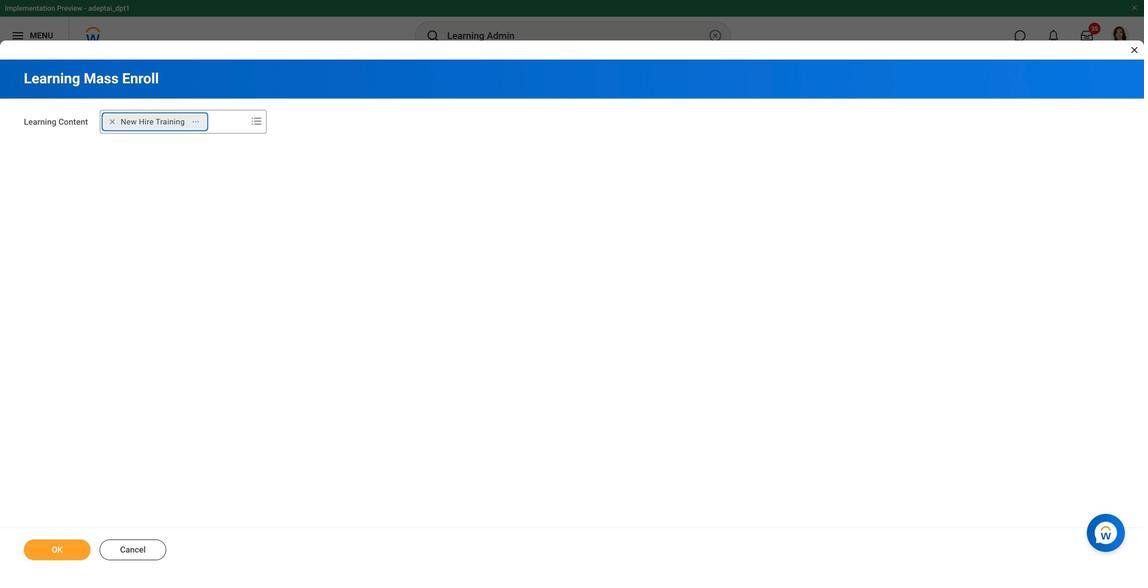 Task type: describe. For each thing, give the bounding box(es) containing it.
new hire training element
[[121, 117, 185, 127]]

workday assistant region
[[1087, 510, 1130, 553]]

inbox large image
[[1082, 30, 1093, 42]]

x circle image
[[709, 29, 723, 43]]

close learning mass enroll image
[[1130, 45, 1140, 55]]

prompts image
[[250, 114, 264, 128]]

search image
[[426, 29, 440, 43]]

x small image
[[107, 116, 118, 128]]

related actions image
[[192, 118, 200, 126]]

notifications large image
[[1048, 30, 1060, 42]]

new hire training, press delete to clear value. option
[[104, 115, 206, 129]]



Task type: locate. For each thing, give the bounding box(es) containing it.
profile logan mcneil element
[[1104, 23, 1138, 49]]

dialog
[[0, 0, 1145, 572]]

main content
[[0, 60, 1145, 572]]

banner
[[0, 0, 1145, 55]]

close environment banner image
[[1132, 4, 1139, 11]]



Task type: vqa. For each thing, say whether or not it's contained in the screenshot.
prompts image
yes



